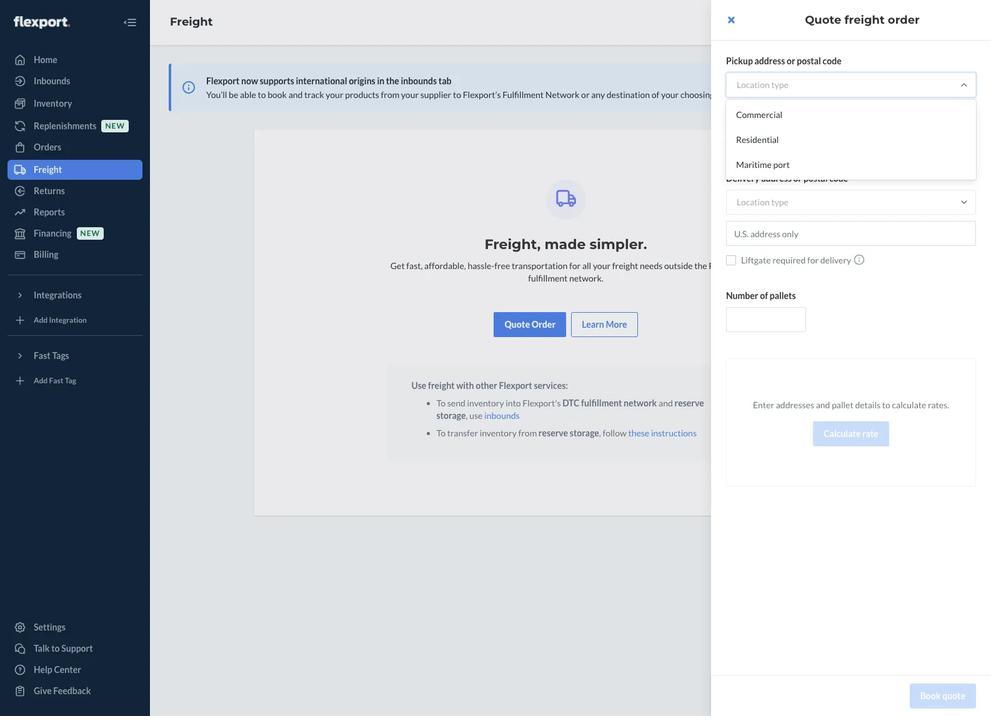 Task type: describe. For each thing, give the bounding box(es) containing it.
address for delivery
[[761, 173, 792, 184]]

center
[[964, 336, 975, 361]]

pickup address or postal code
[[726, 56, 842, 66]]

quote
[[805, 13, 842, 27]]

1 type from the top
[[772, 79, 789, 90]]

and
[[816, 400, 830, 411]]

quote freight order
[[805, 13, 920, 27]]

book quote button
[[910, 684, 976, 709]]

order
[[888, 13, 920, 27]]

delivery
[[821, 255, 851, 266]]

addresses
[[776, 400, 814, 411]]

calculate rate
[[824, 429, 879, 439]]

rate
[[863, 429, 879, 439]]

port
[[774, 159, 790, 170]]

delivery
[[726, 173, 760, 184]]

1 location type from the top
[[737, 79, 789, 90]]

to
[[882, 400, 891, 411]]

enter
[[753, 400, 774, 411]]

liftgate required for delivery
[[741, 255, 851, 266]]

2 type from the top
[[772, 197, 789, 208]]

or for pickup
[[787, 56, 795, 66]]

rates.
[[928, 400, 950, 411]]

help center
[[964, 336, 975, 381]]

liftgate required for pickup
[[741, 138, 846, 148]]

liftgate for liftgate required for pickup
[[741, 138, 771, 148]]

commercial
[[736, 109, 783, 120]]

required for pickup
[[773, 138, 806, 148]]

for for pickup
[[808, 138, 819, 148]]

delivery address or postal code
[[726, 173, 848, 184]]

address for pickup
[[755, 56, 785, 66]]

required for delivery
[[773, 255, 806, 266]]

for for delivery
[[808, 255, 819, 266]]

2 location from the top
[[737, 197, 770, 208]]

code for pickup address or postal code
[[823, 56, 842, 66]]

maritime port
[[736, 159, 790, 170]]

details
[[855, 400, 881, 411]]



Task type: locate. For each thing, give the bounding box(es) containing it.
type down delivery address or postal code
[[772, 197, 789, 208]]

1 location from the top
[[737, 79, 770, 90]]

0 vertical spatial for
[[808, 138, 819, 148]]

1 vertical spatial u.s. address only text field
[[726, 221, 976, 246]]

2 u.s. address only text field from the top
[[726, 221, 976, 246]]

maritime
[[736, 159, 772, 170]]

pickup
[[821, 138, 846, 148]]

help
[[964, 363, 975, 381]]

1 vertical spatial code
[[830, 173, 848, 184]]

type
[[772, 79, 789, 90], [772, 197, 789, 208]]

liftgate for liftgate required for delivery
[[741, 255, 771, 266]]

quote
[[943, 691, 966, 702]]

1 vertical spatial address
[[761, 173, 792, 184]]

location type up commercial
[[737, 79, 789, 90]]

book
[[921, 691, 941, 702]]

calculate
[[824, 429, 861, 439]]

None number field
[[726, 308, 806, 333]]

0 vertical spatial location type
[[737, 79, 789, 90]]

u.s. address only text field for liftgate required for pickup
[[726, 104, 976, 129]]

liftgate
[[741, 138, 771, 148], [741, 255, 771, 266]]

0 vertical spatial required
[[773, 138, 806, 148]]

help center button
[[958, 326, 982, 391]]

U.S. address only text field
[[726, 104, 976, 129], [726, 221, 976, 246]]

0 vertical spatial location
[[737, 79, 770, 90]]

1 vertical spatial for
[[808, 255, 819, 266]]

book quote
[[921, 691, 966, 702]]

required up pallets
[[773, 255, 806, 266]]

number
[[726, 291, 759, 301]]

0 vertical spatial code
[[823, 56, 842, 66]]

location type down delivery
[[737, 197, 789, 208]]

code down quote
[[823, 56, 842, 66]]

location down delivery
[[737, 197, 770, 208]]

address
[[755, 56, 785, 66], [761, 173, 792, 184]]

for
[[808, 138, 819, 148], [808, 255, 819, 266]]

1 vertical spatial required
[[773, 255, 806, 266]]

1 vertical spatial postal
[[804, 173, 828, 184]]

code for delivery address or postal code
[[830, 173, 848, 184]]

2 required from the top
[[773, 255, 806, 266]]

address right pickup
[[755, 56, 785, 66]]

postal down quote
[[797, 56, 821, 66]]

number of pallets
[[726, 291, 796, 301]]

u.s. address only text field up pickup
[[726, 104, 976, 129]]

0 vertical spatial u.s. address only text field
[[726, 104, 976, 129]]

code down pickup
[[830, 173, 848, 184]]

location down pickup
[[737, 79, 770, 90]]

or down "liftgate required for pickup"
[[794, 173, 802, 184]]

1 vertical spatial liftgate
[[741, 255, 771, 266]]

pallet
[[832, 400, 854, 411]]

0 vertical spatial postal
[[797, 56, 821, 66]]

location
[[737, 79, 770, 90], [737, 197, 770, 208]]

address down port
[[761, 173, 792, 184]]

1 vertical spatial type
[[772, 197, 789, 208]]

0 vertical spatial or
[[787, 56, 795, 66]]

required
[[773, 138, 806, 148], [773, 255, 806, 266]]

or for delivery
[[794, 173, 802, 184]]

pallets
[[770, 291, 796, 301]]

enter addresses and pallet details to calculate rates.
[[753, 400, 950, 411]]

close image
[[728, 15, 735, 25]]

postal for delivery address or postal code
[[804, 173, 828, 184]]

2 liftgate from the top
[[741, 255, 771, 266]]

residential
[[736, 134, 779, 145]]

calculate rate button
[[813, 422, 889, 447]]

for left delivery
[[808, 255, 819, 266]]

calculate
[[892, 400, 927, 411]]

2 location type from the top
[[737, 197, 789, 208]]

type down 'pickup address or postal code'
[[772, 79, 789, 90]]

0 vertical spatial liftgate
[[741, 138, 771, 148]]

u.s. address only text field up delivery
[[726, 221, 976, 246]]

liftgate up number of pallets
[[741, 255, 771, 266]]

1 vertical spatial or
[[794, 173, 802, 184]]

code
[[823, 56, 842, 66], [830, 173, 848, 184]]

liftgate up maritime
[[741, 138, 771, 148]]

None checkbox
[[726, 138, 736, 148], [726, 255, 736, 265], [726, 138, 736, 148], [726, 255, 736, 265]]

1 liftgate from the top
[[741, 138, 771, 148]]

2 for from the top
[[808, 255, 819, 266]]

location type
[[737, 79, 789, 90], [737, 197, 789, 208]]

of
[[760, 291, 768, 301]]

1 vertical spatial location type
[[737, 197, 789, 208]]

for left pickup
[[808, 138, 819, 148]]

postal down pickup
[[804, 173, 828, 184]]

postal
[[797, 56, 821, 66], [804, 173, 828, 184]]

or
[[787, 56, 795, 66], [794, 173, 802, 184]]

1 u.s. address only text field from the top
[[726, 104, 976, 129]]

1 required from the top
[[773, 138, 806, 148]]

postal for pickup address or postal code
[[797, 56, 821, 66]]

1 vertical spatial location
[[737, 197, 770, 208]]

required up port
[[773, 138, 806, 148]]

0 vertical spatial address
[[755, 56, 785, 66]]

0 vertical spatial type
[[772, 79, 789, 90]]

u.s. address only text field for liftgate required for delivery
[[726, 221, 976, 246]]

or right pickup
[[787, 56, 795, 66]]

1 for from the top
[[808, 138, 819, 148]]

freight
[[845, 13, 885, 27]]

pickup
[[726, 56, 753, 66]]



Task type: vqa. For each thing, say whether or not it's contained in the screenshot.
code for Pickup address or postal code
yes



